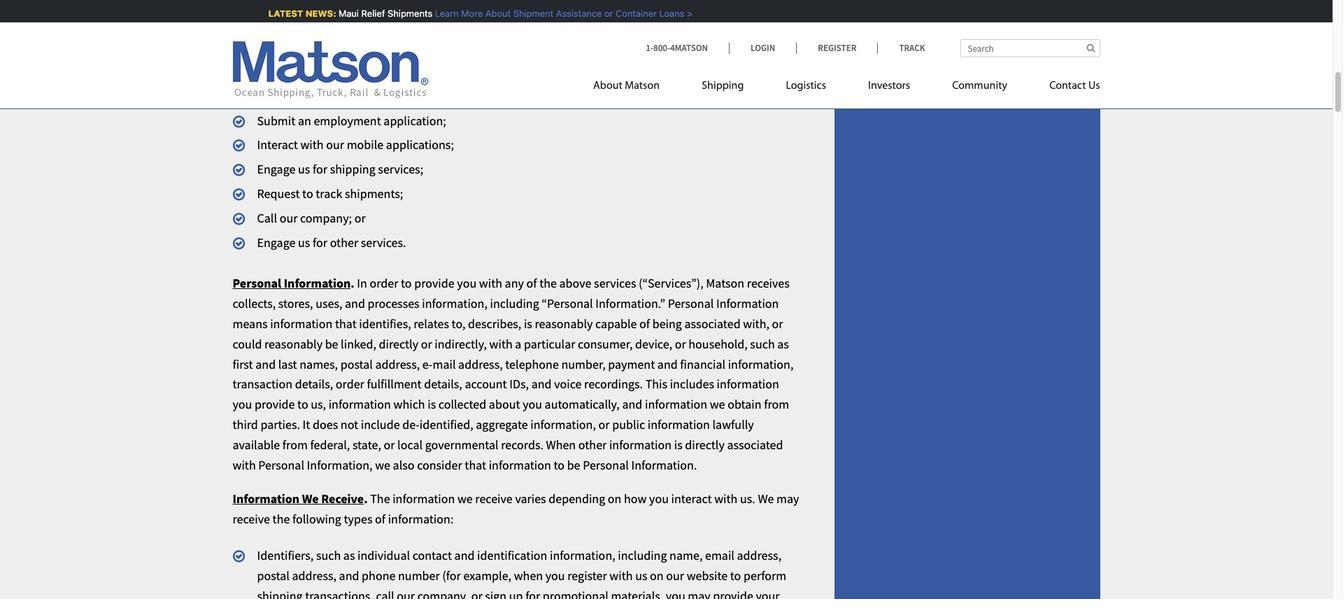 Task type: describe. For each thing, give the bounding box(es) containing it.
for inside identifiers, such as individual contact and identification information, including name, email address, postal address, and phone number (for example, when you register with us on our website to perform shipping transactions, call our company, or sign up for promotional materials, you may provide yo
[[526, 588, 541, 599]]

parties.
[[261, 416, 300, 433]]

track
[[316, 185, 343, 202]]

0 vertical spatial .
[[351, 275, 355, 291]]

online;
[[390, 88, 427, 104]]

to left track
[[302, 185, 313, 202]]

as inside identifiers, such as individual contact and identification information, including name, email address, postal address, and phone number (for example, when you register with us on our website to perform shipping transactions, call our company, or sign up for promotional materials, you may provide yo
[[344, 547, 355, 563]]

register
[[568, 568, 607, 584]]

information, down with,
[[728, 356, 794, 372]]

public
[[613, 416, 645, 433]]

shipment
[[512, 8, 552, 19]]

register link
[[797, 42, 878, 54]]

0 vertical spatial about
[[484, 8, 509, 19]]

community
[[953, 80, 1008, 92]]

information.
[[632, 457, 697, 473]]

address, up account
[[459, 356, 503, 372]]

identified,
[[420, 416, 474, 433]]

track link
[[878, 42, 926, 54]]

with down more
[[450, 27, 474, 44]]

1 vertical spatial that
[[465, 457, 487, 473]]

contact us link
[[1029, 73, 1101, 102]]

1 horizontal spatial us,
[[476, 27, 492, 44]]

contact us
[[1050, 80, 1101, 92]]

800-
[[654, 42, 671, 54]]

information, up to,
[[422, 296, 488, 312]]

including inside identifiers, such as individual contact and identification information, including name, email address, postal address, and phone number (for example, when you register with us on our website to perform shipping transactions, call our company, or sign up for promotional materials, you may provide yo
[[618, 547, 667, 563]]

about matson link
[[594, 73, 681, 102]]

voice
[[555, 376, 582, 392]]

1 horizontal spatial from
[[765, 396, 790, 412]]

and up (for
[[455, 547, 475, 563]]

materials,
[[611, 588, 664, 599]]

such inside identifiers, such as individual contact and identification information, including name, email address, postal address, and phone number (for example, when you register with us on our website to perform shipping transactions, call our company, or sign up for promotional materials, you may provide yo
[[316, 547, 341, 563]]

0 horizontal spatial that
[[335, 316, 357, 332]]

not
[[341, 416, 359, 433]]

above
[[560, 275, 592, 291]]

or right with,
[[772, 316, 784, 332]]

number
[[398, 568, 440, 584]]

>
[[686, 8, 691, 19]]

interact with our mobile applications;
[[257, 137, 454, 153]]

or inside identifiers, such as individual contact and identification information, including name, email address, postal address, and phone number (for example, when you register with us on our website to perform shipping transactions, call our company, or sign up for promotional materials, you may provide yo
[[472, 588, 483, 599]]

when inside identifiers, such as individual contact and identification information, including name, email address, postal address, and phone number (for example, when you register with us on our website to perform shipping transactions, call our company, or sign up for promotional materials, you may provide yo
[[514, 568, 543, 584]]

website
[[687, 568, 728, 584]]

0 vertical spatial example,
[[511, 27, 559, 44]]

maui
[[337, 8, 357, 19]]

on inside identifiers, such as individual contact and identification information, including name, email address, postal address, and phone number (for example, when you register with us on our website to perform shipping transactions, call our company, or sign up for promotional materials, you may provide yo
[[650, 568, 664, 584]]

1 vertical spatial order
[[336, 376, 365, 392]]

this
[[646, 376, 668, 392]]

recordings.
[[585, 376, 643, 392]]

identification
[[477, 547, 548, 563]]

request
[[257, 185, 300, 202]]

stores,
[[278, 296, 313, 312]]

for up track
[[313, 161, 328, 177]]

with down available
[[233, 457, 256, 473]]

in order to provide you with any of the above services ("services"), matson receives collects, stores, uses, and processes information, including "personal information." personal information means information that identifies, relates to, describes, is reasonably capable of being associated with, or could reasonably be linked, directly or indirectly, with a particular consumer, device, or household, such as first and last names, postal address, e-mail address, telephone number, payment and financial information, transaction details, order fulfillment details, account ids, and voice recordings. this includes information you provide to us, information which is collected about you automatically, and information we obtain from third parties. it does not include de-identified, aggregate information, or public information lawfully available from federal, state, or local governmental records. when other information is directly associated with personal information, we also consider that information to be personal information.
[[233, 275, 794, 473]]

automatically,
[[545, 396, 620, 412]]

information we receive .
[[233, 491, 370, 507]]

information:
[[388, 511, 454, 527]]

1 vertical spatial associated
[[728, 437, 784, 453]]

other inside in order to provide you with any of the above services ("services"), matson receives collects, stores, uses, and processes information, including "personal information." personal information means information that identifies, relates to, describes, is reasonably capable of being associated with, or could reasonably be linked, directly or indirectly, with a particular consumer, device, or household, such as first and last names, postal address, e-mail address, telephone number, payment and financial information, transaction details, order fulfillment details, account ids, and voice recordings. this includes information you provide to us, information which is collected about you automatically, and information we obtain from third parties. it does not include de-identified, aggregate information, or public information lawfully available from federal, state, or local governmental records. when other information is directly associated with personal information, we also consider that information to be personal information.
[[579, 437, 607, 453]]

personal up the depending
[[583, 457, 629, 473]]

2 horizontal spatial is
[[675, 437, 683, 453]]

personal up collects,
[[233, 275, 281, 291]]

shipments;
[[345, 185, 403, 202]]

1 vertical spatial receive
[[233, 511, 270, 527]]

information, up when
[[531, 416, 596, 433]]

us for shipping
[[298, 161, 310, 177]]

as inside in order to provide you with any of the above services ("services"), matson receives collects, stores, uses, and processes information, including "personal information." personal information means information that identifies, relates to, describes, is reasonably capable of being associated with, or could reasonably be linked, directly or indirectly, with a particular consumer, device, or household, such as first and last names, postal address, e-mail address, telephone number, payment and financial information, transaction details, order fulfillment details, account ids, and voice recordings. this includes information you provide to us, information which is collected about you automatically, and information we obtain from third parties. it does not include de-identified, aggregate information, or public information lawfully available from federal, state, or local governmental records. when other information is directly associated with personal information, we also consider that information to be personal information.
[[778, 336, 789, 352]]

contact
[[1050, 80, 1087, 92]]

1 vertical spatial is
[[428, 396, 436, 412]]

the inside in order to provide you with any of the above services ("services"), matson receives collects, stores, uses, and processes information, including "personal information." personal information means information that identifies, relates to, describes, is reasonably capable of being associated with, or could reasonably be linked, directly or indirectly, with a particular consumer, device, or household, such as first and last names, postal address, e-mail address, telephone number, payment and financial information, transaction details, order fulfillment details, account ids, and voice recordings. this includes information you provide to us, information which is collected about you automatically, and information we obtain from third parties. it does not include de-identified, aggregate information, or public information lawfully available from federal, state, or local governmental records. when other information is directly associated with personal information, we also consider that information to be personal information.
[[540, 275, 557, 291]]

2 details, from the left
[[424, 376, 463, 392]]

last
[[278, 356, 297, 372]]

types
[[344, 511, 373, 527]]

individual
[[358, 547, 410, 563]]

information inside the information we receive varies depending on how you interact with us. we may receive the following types of information:
[[393, 491, 455, 507]]

personal down '("services"),'
[[668, 296, 714, 312]]

personal information .
[[233, 275, 357, 291]]

the
[[370, 491, 390, 507]]

we inside the information we receive varies depending on how you interact with us. we may receive the following types of information:
[[458, 491, 473, 507]]

address, up transactions,
[[292, 568, 337, 584]]

for down company;
[[313, 234, 328, 250]]

the information we receive varies depending on how you interact with us. we may receive the following types of information:
[[233, 491, 800, 527]]

1-800-4matson link
[[646, 42, 729, 54]]

container
[[614, 8, 655, 19]]

or up e-
[[421, 336, 432, 352]]

you right materials,
[[666, 588, 686, 599]]

or left local
[[384, 437, 395, 453]]

call
[[257, 210, 277, 226]]

and down the telephone
[[532, 376, 552, 392]]

includes
[[670, 376, 715, 392]]

with inside the information we receive varies depending on how you interact with us. we may receive the following types of information:
[[715, 491, 738, 507]]

engage for engage us for shipping services;
[[257, 161, 296, 177]]

with left any
[[479, 275, 503, 291]]

governmental
[[425, 437, 499, 453]]

0 vertical spatial directly
[[379, 336, 419, 352]]

us.
[[741, 491, 756, 507]]

financial
[[681, 356, 726, 372]]

latest news: maui relief shipments learn more about shipment assistance or container loans >
[[267, 8, 691, 19]]

to down when
[[554, 457, 565, 473]]

1 vertical spatial .
[[364, 491, 368, 507]]

collects,
[[233, 296, 276, 312]]

1 horizontal spatial reasonably
[[535, 316, 593, 332]]

2 vertical spatial information
[[233, 491, 300, 507]]

any
[[505, 275, 524, 291]]

with left a
[[490, 336, 513, 352]]

on inside the information we receive varies depending on how you interact with us. we may receive the following types of information:
[[608, 491, 622, 507]]

2 horizontal spatial when
[[562, 27, 591, 44]]

particular
[[524, 336, 576, 352]]

news:
[[304, 8, 335, 19]]

investors link
[[848, 73, 932, 102]]

or down the being
[[675, 336, 686, 352]]

with down an
[[301, 137, 324, 153]]

depending
[[549, 491, 606, 507]]

telephone
[[506, 356, 559, 372]]

to up it
[[298, 396, 308, 412]]

1 vertical spatial from
[[283, 437, 308, 453]]

e-
[[423, 356, 433, 372]]

you inside the information we receive varies depending on how you interact with us. we may receive the following types of information:
[[650, 491, 669, 507]]

may inside the information we receive varies depending on how you interact with us. we may receive the following types of information:
[[777, 491, 800, 507]]

and left use
[[282, 64, 302, 80]]

0 vertical spatial order
[[370, 275, 399, 291]]

capable
[[596, 316, 637, 332]]

to inside identifiers, such as individual contact and identification information, including name, email address, postal address, and phone number (for example, when you register with us on our website to perform shipping transactions, call our company, or sign up for promotional materials, you may provide yo
[[731, 568, 742, 584]]

0 vertical spatial associated
[[685, 316, 741, 332]]

0 vertical spatial interact
[[407, 27, 448, 44]]

with inside identifiers, such as individual contact and identification information, including name, email address, postal address, and phone number (for example, when you register with us on our website to perform shipping transactions, call our company, or sign up for promotional materials, you may provide yo
[[610, 568, 633, 584]]

payment
[[608, 356, 655, 372]]

visit and use our website;
[[257, 64, 390, 80]]

identifiers,
[[257, 547, 314, 563]]

latest
[[267, 8, 302, 19]]

with,
[[744, 316, 770, 332]]

us
[[1089, 80, 1101, 92]]

example, inside identifiers, such as individual contact and identification information, including name, email address, postal address, and phone number (for example, when you register with us on our website to perform shipping transactions, call our company, or sign up for promotional materials, you may provide yo
[[464, 568, 512, 584]]

interact inside the information we receive varies depending on how you interact with us. we may receive the following types of information:
[[672, 491, 712, 507]]

you down ids,
[[523, 396, 542, 412]]

call
[[376, 588, 395, 599]]

top menu navigation
[[594, 73, 1101, 102]]

state,
[[353, 437, 381, 453]]

fulfillment
[[367, 376, 422, 392]]

address, up fulfillment
[[376, 356, 420, 372]]

you up third
[[233, 396, 252, 412]]

0 vertical spatial we
[[710, 396, 726, 412]]

submit
[[318, 88, 355, 104]]

and up this
[[658, 356, 678, 372]]

first
[[233, 356, 253, 372]]

1-
[[646, 42, 654, 54]]

it
[[303, 416, 310, 433]]

and up transactions,
[[339, 568, 359, 584]]

provide inside identifiers, such as individual contact and identification information, including name, email address, postal address, and phone number (for example, when you register with us on our website to perform shipping transactions, call our company, or sign up for promotional materials, you may provide yo
[[714, 588, 754, 599]]

email
[[257, 88, 287, 104]]

device,
[[636, 336, 673, 352]]

you down shipments
[[385, 27, 405, 44]]



Task type: vqa. For each thing, say whether or not it's contained in the screenshot.
'China'
no



Task type: locate. For each thing, give the bounding box(es) containing it.
1 vertical spatial reasonably
[[265, 336, 323, 352]]

"personal
[[542, 296, 593, 312]]

information
[[289, 27, 351, 44], [270, 316, 333, 332], [717, 376, 780, 392], [329, 396, 391, 412], [645, 396, 708, 412], [648, 416, 710, 433], [610, 437, 672, 453], [489, 457, 552, 473], [393, 491, 455, 507]]

about right more
[[484, 8, 509, 19]]

1 engage from the top
[[257, 161, 296, 177]]

about
[[489, 396, 520, 412]]

postal down linked, at the bottom left of the page
[[341, 356, 373, 372]]

may inside identifiers, such as individual contact and identification information, including name, email address, postal address, and phone number (for example, when you register with us on our website to perform shipping transactions, call our company, or sign up for promotional materials, you may provide yo
[[688, 588, 711, 599]]

1 horizontal spatial about
[[594, 80, 623, 92]]

and up transaction on the left bottom of page
[[256, 356, 276, 372]]

does
[[313, 416, 338, 433]]

1 vertical spatial of
[[640, 316, 650, 332]]

shipping down interact with our mobile applications;
[[330, 161, 376, 177]]

us for other
[[298, 234, 310, 250]]

1 horizontal spatial as
[[778, 336, 789, 352]]

third
[[233, 416, 258, 433]]

following
[[293, 511, 342, 527]]

information."
[[596, 296, 666, 312]]

us up the request
[[298, 161, 310, 177]]

with left us.
[[715, 491, 738, 507]]

1 horizontal spatial details,
[[424, 376, 463, 392]]

1 vertical spatial we
[[375, 457, 391, 473]]

mobile
[[347, 137, 384, 153]]

0 horizontal spatial may
[[688, 588, 711, 599]]

1 vertical spatial other
[[579, 437, 607, 453]]

1 vertical spatial about
[[594, 80, 623, 92]]

may right us.
[[777, 491, 800, 507]]

as left individual
[[344, 547, 355, 563]]

provide up relates
[[415, 275, 455, 291]]

you up promotional
[[546, 568, 565, 584]]

contact
[[413, 547, 452, 563]]

0 vertical spatial the
[[540, 275, 557, 291]]

about inside 'link'
[[594, 80, 623, 92]]

0 horizontal spatial on
[[608, 491, 622, 507]]

forms
[[357, 88, 388, 104]]

0 horizontal spatial interact
[[407, 27, 448, 44]]

1 horizontal spatial be
[[567, 457, 581, 473]]

1 vertical spatial such
[[316, 547, 341, 563]]

1 vertical spatial information
[[717, 296, 779, 312]]

of inside the information we receive varies depending on how you interact with us. we may receive the following types of information:
[[375, 511, 386, 527]]

postal down identifiers,
[[257, 568, 290, 584]]

0 vertical spatial provide
[[415, 275, 455, 291]]

0 vertical spatial engage
[[257, 161, 296, 177]]

we
[[710, 396, 726, 412], [375, 457, 391, 473], [458, 491, 473, 507]]

1 vertical spatial matson
[[706, 275, 745, 291]]

the inside the information we receive varies depending on how you interact with us. we may receive the following types of information:
[[273, 511, 290, 527]]

0 vertical spatial that
[[335, 316, 357, 332]]

0 vertical spatial such
[[751, 336, 775, 352]]

may down website
[[688, 588, 711, 599]]

or left public
[[599, 416, 610, 433]]

or left 'sign'
[[472, 588, 483, 599]]

None search field
[[961, 39, 1101, 57]]

1 vertical spatial interact
[[672, 491, 712, 507]]

number,
[[562, 356, 606, 372]]

linked,
[[341, 336, 377, 352]]

email
[[706, 547, 735, 563]]

assistance
[[555, 8, 600, 19]]

including
[[490, 296, 540, 312], [618, 547, 667, 563]]

0 horizontal spatial directly
[[379, 336, 419, 352]]

other down company;
[[330, 234, 358, 250]]

1 vertical spatial directly
[[685, 437, 725, 453]]

more
[[460, 8, 481, 19]]

a
[[515, 336, 522, 352]]

0 vertical spatial including
[[490, 296, 540, 312]]

0 horizontal spatial the
[[273, 511, 290, 527]]

details,
[[295, 376, 333, 392], [424, 376, 463, 392]]

us, up does on the left
[[311, 396, 326, 412]]

personal down available
[[259, 457, 304, 473]]

details, down mail
[[424, 376, 463, 392]]

engage down call
[[257, 234, 296, 250]]

we up lawfully
[[710, 396, 726, 412]]

names,
[[300, 356, 338, 372]]

is right which
[[428, 396, 436, 412]]

in
[[357, 275, 367, 291]]

0 vertical spatial on
[[608, 491, 622, 507]]

us, inside in order to provide you with any of the above services ("services"), matson receives collects, stores, uses, and processes information, including "personal information." personal information means information that identifies, relates to, describes, is reasonably capable of being associated with, or could reasonably be linked, directly or indirectly, with a particular consumer, device, or household, such as first and last names, postal address, e-mail address, telephone number, payment and financial information, transaction details, order fulfillment details, account ids, and voice recordings. this includes information you provide to us, information which is collected about you automatically, and information we obtain from third parties. it does not include de-identified, aggregate information, or public information lawfully available from federal, state, or local governmental records. when other information is directly associated with personal information, we also consider that information to be personal information.
[[311, 396, 326, 412]]

matson left receives at the top
[[706, 275, 745, 291]]

identifiers, such as individual contact and identification information, including name, email address, postal address, and phone number (for example, when you register with us on our website to perform shipping transactions, call our company, or sign up for promotional materials, you may provide yo
[[257, 547, 800, 599]]

.
[[351, 275, 355, 291], [364, 491, 368, 507]]

2 horizontal spatial we
[[758, 491, 775, 507]]

1 horizontal spatial directly
[[685, 437, 725, 453]]

0 horizontal spatial when
[[354, 27, 383, 44]]

us,
[[476, 27, 492, 44], [311, 396, 326, 412]]

0 horizontal spatial shipping
[[257, 588, 303, 599]]

we right us.
[[758, 491, 775, 507]]

1 horizontal spatial interact
[[672, 491, 712, 507]]

submit
[[257, 112, 296, 129]]

that down governmental
[[465, 457, 487, 473]]

directly down identifies,
[[379, 336, 419, 352]]

engage for engage us for other services.
[[257, 234, 296, 250]]

loans
[[658, 8, 683, 19]]

0 horizontal spatial about
[[484, 8, 509, 19]]

applications;
[[386, 137, 454, 153]]

1 horizontal spatial we
[[458, 491, 473, 507]]

0 horizontal spatial of
[[375, 511, 386, 527]]

collected
[[439, 396, 487, 412]]

1 horizontal spatial order
[[370, 275, 399, 291]]

1 vertical spatial including
[[618, 547, 667, 563]]

example,
[[511, 27, 559, 44], [464, 568, 512, 584]]

other right when
[[579, 437, 607, 453]]

shipping
[[330, 161, 376, 177], [257, 588, 303, 599]]

or down "shipments;"
[[355, 210, 366, 226]]

receive
[[321, 491, 364, 507]]

available
[[233, 437, 280, 453]]

such down following
[[316, 547, 341, 563]]

we inside the information we receive varies depending on how you interact with us. we may receive the following types of information:
[[758, 491, 775, 507]]

engage
[[257, 161, 296, 177], [257, 234, 296, 250]]

associated up household,
[[685, 316, 741, 332]]

0 horizontal spatial us,
[[311, 396, 326, 412]]

1 vertical spatial shipping
[[257, 588, 303, 599]]

to down email
[[731, 568, 742, 584]]

0 horizontal spatial .
[[351, 275, 355, 291]]

1 horizontal spatial we
[[302, 491, 319, 507]]

and down in
[[345, 296, 365, 312]]

be up names,
[[325, 336, 338, 352]]

receive up identifiers,
[[233, 511, 270, 527]]

1 horizontal spatial provide
[[415, 275, 455, 291]]

0 horizontal spatial is
[[428, 396, 436, 412]]

provide up parties.
[[255, 396, 295, 412]]

postal inside identifiers, such as individual contact and identification information, including name, email address, postal address, and phone number (for example, when you register with us on our website to perform shipping transactions, call our company, or sign up for promotional materials, you may provide yo
[[257, 568, 290, 584]]

0 horizontal spatial reasonably
[[265, 336, 323, 352]]

1 horizontal spatial such
[[751, 336, 775, 352]]

details, down names,
[[295, 376, 333, 392]]

may
[[777, 491, 800, 507], [688, 588, 711, 599]]

0 vertical spatial us,
[[476, 27, 492, 44]]

order
[[370, 275, 399, 291], [336, 376, 365, 392]]

interact
[[257, 137, 298, 153]]

search image
[[1087, 43, 1096, 52]]

0 vertical spatial matson
[[625, 80, 660, 92]]

1 horizontal spatial may
[[777, 491, 800, 507]]

4matson
[[671, 42, 708, 54]]

1 vertical spatial us,
[[311, 396, 326, 412]]

order down names,
[[336, 376, 365, 392]]

us inside identifiers, such as individual contact and identification information, including name, email address, postal address, and phone number (for example, when you register with us on our website to perform shipping transactions, call our company, or sign up for promotional materials, you may provide yo
[[636, 568, 648, 584]]

0 vertical spatial information
[[284, 275, 351, 291]]

2 horizontal spatial of
[[640, 316, 650, 332]]

logistics
[[786, 80, 827, 92]]

sign
[[485, 588, 507, 599]]

2 horizontal spatial we
[[710, 396, 726, 412]]

with up materials,
[[610, 568, 633, 584]]

. left in
[[351, 275, 355, 291]]

login
[[751, 42, 776, 54]]

information inside in order to provide you with any of the above services ("services"), matson receives collects, stores, uses, and processes information, including "personal information." personal information means information that identifies, relates to, describes, is reasonably capable of being associated with, or could reasonably be linked, directly or indirectly, with a particular consumer, device, or household, such as first and last names, postal address, e-mail address, telephone number, payment and financial information, transaction details, order fulfillment details, account ids, and voice recordings. this includes information you provide to us, information which is collected about you automatically, and information we obtain from third parties. it does not include de-identified, aggregate information, or public information lawfully available from federal, state, or local governmental records. when other information is directly associated with personal information, we also consider that information to be personal information.
[[717, 296, 779, 312]]

shipping down identifiers,
[[257, 588, 303, 599]]

to up processes
[[401, 275, 412, 291]]

0 vertical spatial of
[[527, 275, 537, 291]]

perform
[[744, 568, 787, 584]]

application;
[[384, 112, 446, 129]]

when down 'relief'
[[354, 27, 383, 44]]

1 horizontal spatial postal
[[341, 356, 373, 372]]

and up public
[[623, 396, 643, 412]]

1 horizontal spatial the
[[540, 275, 557, 291]]

1 horizontal spatial .
[[364, 491, 368, 507]]

1 horizontal spatial that
[[465, 457, 487, 473]]

matson down 1-
[[625, 80, 660, 92]]

shipping link
[[681, 73, 765, 102]]

including down any
[[490, 296, 540, 312]]

company,
[[418, 588, 469, 599]]

1 horizontal spatial is
[[524, 316, 533, 332]]

processes
[[368, 296, 420, 312]]

0 horizontal spatial be
[[325, 336, 338, 352]]

ids,
[[510, 376, 529, 392]]

engage down interact
[[257, 161, 296, 177]]

0 horizontal spatial order
[[336, 376, 365, 392]]

postal inside in order to provide you with any of the above services ("services"), matson receives collects, stores, uses, and processes information, including "personal information." personal information means information that identifies, relates to, describes, is reasonably capable of being associated with, or could reasonably be linked, directly or indirectly, with a particular consumer, device, or household, such as first and last names, postal address, e-mail address, telephone number, payment and financial information, transaction details, order fulfillment details, account ids, and voice recordings. this includes information you provide to us, information which is collected about you automatically, and information we obtain from third parties. it does not include de-identified, aggregate information, or public information lawfully available from federal, state, or local governmental records. when other information is directly associated with personal information, we also consider that information to be personal information.
[[341, 356, 373, 372]]

services;
[[378, 161, 424, 177]]

mail
[[433, 356, 456, 372]]

consider
[[417, 457, 462, 473]]

household,
[[689, 336, 748, 352]]

obtain
[[728, 396, 762, 412]]

track
[[900, 42, 926, 54]]

learn more about shipment assistance or container loans > link
[[433, 8, 691, 19]]

or down use
[[304, 88, 315, 104]]

call our company; or
[[257, 210, 366, 226]]

that
[[335, 316, 357, 332], [465, 457, 487, 473]]

learn
[[433, 8, 457, 19]]

information up following
[[233, 491, 300, 507]]

shipping inside identifiers, such as individual contact and identification information, including name, email address, postal address, and phone number (for example, when you register with us on our website to perform shipping transactions, call our company, or sign up for promotional materials, you may provide yo
[[257, 588, 303, 599]]

0 vertical spatial be
[[325, 336, 338, 352]]

1 vertical spatial as
[[344, 547, 355, 563]]

including inside in order to provide you with any of the above services ("services"), matson receives collects, stores, uses, and processes information, including "personal information." personal information means information that identifies, relates to, describes, is reasonably capable of being associated with, or could reasonably be linked, directly or indirectly, with a particular consumer, device, or household, such as first and last names, postal address, e-mail address, telephone number, payment and financial information, transaction details, order fulfillment details, account ids, and voice recordings. this includes information you provide to us, information which is collected about you automatically, and information we obtain from third parties. it does not include de-identified, aggregate information, or public information lawfully available from federal, state, or local governmental records. when other information is directly associated with personal information, we also consider that information to be personal information.
[[490, 296, 540, 312]]

example, down shipment
[[511, 27, 559, 44]]

or up you:
[[603, 8, 612, 19]]

1 vertical spatial may
[[688, 588, 711, 599]]

us up materials,
[[636, 568, 648, 584]]

0 horizontal spatial receive
[[233, 511, 270, 527]]

means
[[233, 316, 268, 332]]

directly
[[379, 336, 419, 352], [685, 437, 725, 453]]

2 vertical spatial provide
[[714, 588, 754, 599]]

blue matson logo with ocean, shipping, truck, rail and logistics written beneath it. image
[[233, 41, 429, 99]]

1 vertical spatial postal
[[257, 568, 290, 584]]

0 vertical spatial is
[[524, 316, 533, 332]]

0 vertical spatial reasonably
[[535, 316, 593, 332]]

such inside in order to provide you with any of the above services ("services"), matson receives collects, stores, uses, and processes information, including "personal information." personal information means information that identifies, relates to, describes, is reasonably capable of being associated with, or could reasonably be linked, directly or indirectly, with a particular consumer, device, or household, such as first and last names, postal address, e-mail address, telephone number, payment and financial information, transaction details, order fulfillment details, account ids, and voice recordings. this includes information you provide to us, information which is collected about you automatically, and information we obtain from third parties. it does not include de-identified, aggregate information, or public information lawfully available from federal, state, or local governmental records. when other information is directly associated with personal information, we also consider that information to be personal information.
[[751, 336, 775, 352]]

to,
[[452, 316, 466, 332]]

logistics link
[[765, 73, 848, 102]]

interact down information.
[[672, 491, 712, 507]]

0 horizontal spatial from
[[283, 437, 308, 453]]

provide down website
[[714, 588, 754, 599]]

directly down lawfully
[[685, 437, 725, 453]]

about down you:
[[594, 80, 623, 92]]

employment
[[314, 112, 381, 129]]

Search search field
[[961, 39, 1101, 57]]

identifies,
[[359, 316, 411, 332]]

is up particular on the bottom left
[[524, 316, 533, 332]]

0 vertical spatial receive
[[476, 491, 513, 507]]

2 engage from the top
[[257, 234, 296, 250]]

personal
[[233, 275, 281, 291], [668, 296, 714, 312], [259, 457, 304, 473], [583, 457, 629, 473]]

matson inside in order to provide you with any of the above services ("services"), matson receives collects, stores, uses, and processes information, including "personal information." personal information means information that identifies, relates to, describes, is reasonably capable of being associated with, or could reasonably be linked, directly or indirectly, with a particular consumer, device, or household, such as first and last names, postal address, e-mail address, telephone number, payment and financial information, transaction details, order fulfillment details, account ids, and voice recordings. this includes information you provide to us, information which is collected about you automatically, and information we obtain from third parties. it does not include de-identified, aggregate information, or public information lawfully available from federal, state, or local governmental records. when other information is directly associated with personal information, we also consider that information to be personal information.
[[706, 275, 745, 291]]

for right up
[[526, 588, 541, 599]]

information,
[[422, 296, 488, 312], [728, 356, 794, 372], [531, 416, 596, 433], [550, 547, 616, 563]]

of down the the
[[375, 511, 386, 527]]

1 vertical spatial engage
[[257, 234, 296, 250]]

as down receives at the top
[[778, 336, 789, 352]]

you up to,
[[457, 275, 477, 291]]

about matson
[[594, 80, 660, 92]]

such
[[751, 336, 775, 352], [316, 547, 341, 563]]

you right how
[[650, 491, 669, 507]]

information, up register
[[550, 547, 616, 563]]

0 horizontal spatial we
[[375, 457, 391, 473]]

on left how
[[608, 491, 622, 507]]

0 horizontal spatial other
[[330, 234, 358, 250]]

including up materials,
[[618, 547, 667, 563]]

when up up
[[514, 568, 543, 584]]

us for submit
[[290, 88, 302, 104]]

consumer,
[[578, 336, 633, 352]]

matson inside about matson 'link'
[[625, 80, 660, 92]]

1 vertical spatial provide
[[255, 396, 295, 412]]

information up with,
[[717, 296, 779, 312]]

we down consider
[[458, 491, 473, 507]]

1 horizontal spatial on
[[650, 568, 664, 584]]

1-800-4matson
[[646, 42, 708, 54]]

for down latest news: maui relief shipments learn more about shipment assistance or container loans >
[[494, 27, 509, 44]]

1 vertical spatial on
[[650, 568, 664, 584]]

1 details, from the left
[[295, 376, 333, 392]]

information up uses,
[[284, 275, 351, 291]]

the
[[540, 275, 557, 291], [273, 511, 290, 527]]

local
[[398, 437, 423, 453]]

1 horizontal spatial shipping
[[330, 161, 376, 177]]

information, inside identifiers, such as individual contact and identification information, including name, email address, postal address, and phone number (for example, when you register with us on our website to perform shipping transactions, call our company, or sign up for promotional materials, you may provide yo
[[550, 547, 616, 563]]

us down call our company; or
[[298, 234, 310, 250]]

0 horizontal spatial details,
[[295, 376, 333, 392]]

us right email
[[290, 88, 302, 104]]

the left above
[[540, 275, 557, 291]]

describes,
[[468, 316, 522, 332]]

postal
[[341, 356, 373, 372], [257, 568, 290, 584]]

us
[[290, 88, 302, 104], [298, 161, 310, 177], [298, 234, 310, 250], [636, 568, 648, 584]]

of up device,
[[640, 316, 650, 332]]

include
[[361, 416, 400, 433]]

also
[[393, 457, 415, 473]]

engage us for other services.
[[257, 234, 406, 250]]

0 vertical spatial other
[[330, 234, 358, 250]]

phone
[[362, 568, 396, 584]]

we left also
[[375, 457, 391, 473]]

example, up 'sign'
[[464, 568, 512, 584]]

1 horizontal spatial matson
[[706, 275, 745, 291]]

address, up perform
[[737, 547, 782, 563]]

when down assistance
[[562, 27, 591, 44]]

community link
[[932, 73, 1029, 102]]

2 vertical spatial is
[[675, 437, 683, 453]]

we up following
[[302, 491, 319, 507]]

0 horizontal spatial provide
[[255, 396, 295, 412]]

could
[[233, 336, 262, 352]]

1 horizontal spatial receive
[[476, 491, 513, 507]]

1 vertical spatial example,
[[464, 568, 512, 584]]

0 horizontal spatial as
[[344, 547, 355, 563]]

we collect information when you interact with us, for example, when you:
[[233, 27, 616, 44]]

0 horizontal spatial we
[[233, 27, 249, 44]]

our
[[326, 64, 344, 80], [326, 137, 344, 153], [280, 210, 298, 226], [667, 568, 685, 584], [397, 588, 415, 599]]



